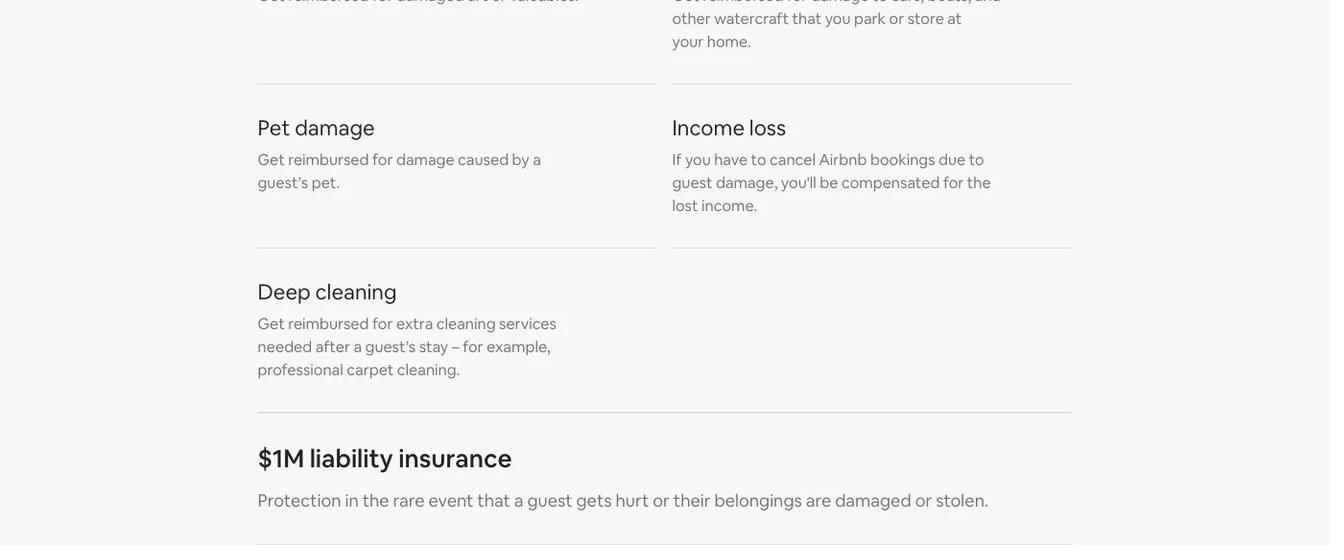 Task type: vqa. For each thing, say whether or not it's contained in the screenshot.
–
yes



Task type: locate. For each thing, give the bounding box(es) containing it.
1 vertical spatial you
[[685, 149, 711, 169]]

1 vertical spatial cleaning
[[437, 314, 496, 333]]

1 horizontal spatial you
[[825, 8, 851, 28]]

pet
[[258, 114, 290, 141]]

park
[[855, 8, 886, 28]]

income loss if you have to cancel airbnb bookings due to guest damage, you'll be compensated for the lost income.
[[673, 114, 992, 215]]

guest's pet.
[[258, 173, 340, 192]]

you
[[825, 8, 851, 28], [685, 149, 711, 169]]

get down pet on the left
[[258, 149, 285, 169]]

1 horizontal spatial that
[[793, 8, 822, 28]]

1 vertical spatial guest
[[527, 490, 573, 512]]

0 vertical spatial damage
[[811, 0, 870, 5]]

reimbursed
[[703, 0, 784, 5], [288, 149, 369, 169], [288, 314, 369, 333]]

cancel
[[770, 149, 816, 169]]

0 horizontal spatial or
[[653, 490, 670, 512]]

1 horizontal spatial the
[[968, 173, 992, 192]]

1 vertical spatial get
[[258, 149, 285, 169]]

1 horizontal spatial guest
[[673, 173, 713, 192]]

0 vertical spatial get
[[673, 0, 700, 5]]

damage up park
[[811, 0, 870, 5]]

reimbursed inside deep cleaning get reimbursed for extra cleaning services needed after a guest's stay – for example, professional carpet cleaning.
[[288, 314, 369, 333]]

that
[[793, 8, 822, 28], [478, 490, 511, 512]]

or stolen.
[[916, 490, 989, 512]]

or right hurt
[[653, 490, 670, 512]]

0 vertical spatial or
[[890, 8, 905, 28]]

protection in the rare event that a guest gets hurt or their belongings are damaged or stolen.
[[258, 490, 989, 512]]

a right "after"
[[354, 337, 362, 356]]

0 horizontal spatial that
[[478, 490, 511, 512]]

hurt
[[616, 490, 649, 512]]

reimbursed up "after"
[[288, 314, 369, 333]]

damage inside get reimbursed for damage to cars, boats, and other watercraft that you park or store at your home.
[[811, 0, 870, 5]]

you inside get reimbursed for damage to cars, boats, and other watercraft that you park or store at your home.
[[825, 8, 851, 28]]

2 horizontal spatial a
[[533, 149, 541, 169]]

damage
[[811, 0, 870, 5], [295, 114, 375, 141], [396, 149, 455, 169]]

damage left caused
[[396, 149, 455, 169]]

services
[[499, 314, 557, 333]]

by
[[512, 149, 530, 169]]

for inside income loss if you have to cancel airbnb bookings due to guest damage, you'll be compensated for the lost income.
[[944, 173, 964, 192]]

your home.
[[673, 31, 752, 51]]

0 horizontal spatial damage
[[295, 114, 375, 141]]

1 vertical spatial that
[[478, 490, 511, 512]]

0 vertical spatial a
[[533, 149, 541, 169]]

reimbursed for damage
[[288, 149, 369, 169]]

0 vertical spatial reimbursed
[[703, 0, 784, 5]]

that right event
[[478, 490, 511, 512]]

to inside get reimbursed for damage to cars, boats, and other watercraft that you park or store at your home.
[[873, 0, 888, 5]]

the
[[968, 173, 992, 192], [363, 490, 389, 512]]

the right compensated on the top of page
[[968, 173, 992, 192]]

liability
[[310, 443, 393, 475]]

after
[[316, 337, 350, 356]]

2 vertical spatial get
[[258, 314, 285, 333]]

1 horizontal spatial damage
[[396, 149, 455, 169]]

that right watercraft
[[793, 8, 822, 28]]

to
[[873, 0, 888, 5], [751, 149, 767, 169], [969, 149, 985, 169]]

damage,
[[716, 173, 778, 192]]

extra
[[396, 314, 433, 333]]

get up other
[[673, 0, 700, 5]]

caused
[[458, 149, 509, 169]]

loss
[[750, 114, 787, 141]]

lost income.
[[673, 196, 758, 215]]

reimbursed up guest's pet.
[[288, 149, 369, 169]]

guest's
[[365, 337, 416, 356]]

get up needed
[[258, 314, 285, 333]]

boats,
[[928, 0, 972, 5]]

a right event
[[514, 490, 524, 512]]

gets
[[577, 490, 612, 512]]

due
[[939, 149, 966, 169]]

0 vertical spatial the
[[968, 173, 992, 192]]

reimbursed inside get reimbursed for damage to cars, boats, and other watercraft that you park or store at your home.
[[703, 0, 784, 5]]

get inside 'pet damage get reimbursed for damage caused by a guest's pet.'
[[258, 149, 285, 169]]

1 horizontal spatial a
[[514, 490, 524, 512]]

cleaning up "after"
[[315, 278, 397, 306]]

guest left gets at the bottom left
[[527, 490, 573, 512]]

you right if
[[685, 149, 711, 169]]

reimbursed for cleaning
[[288, 314, 369, 333]]

0 vertical spatial guest
[[673, 173, 713, 192]]

for inside 'pet damage get reimbursed for damage caused by a guest's pet.'
[[373, 149, 393, 169]]

cleaning up the –
[[437, 314, 496, 333]]

0 horizontal spatial guest
[[527, 490, 573, 512]]

be
[[820, 173, 839, 192]]

that inside get reimbursed for damage to cars, boats, and other watercraft that you park or store at your home.
[[793, 8, 822, 28]]

1 vertical spatial reimbursed
[[288, 149, 369, 169]]

to right "due"
[[969, 149, 985, 169]]

get
[[673, 0, 700, 5], [258, 149, 285, 169], [258, 314, 285, 333]]

1 vertical spatial a
[[354, 337, 362, 356]]

for
[[787, 0, 808, 5], [373, 149, 393, 169], [944, 173, 964, 192], [373, 314, 393, 333], [463, 337, 484, 356]]

get inside deep cleaning get reimbursed for extra cleaning services needed after a guest's stay – for example, professional carpet cleaning.
[[258, 314, 285, 333]]

0 horizontal spatial you
[[685, 149, 711, 169]]

to up damage,
[[751, 149, 767, 169]]

to up park
[[873, 0, 888, 5]]

in
[[345, 490, 359, 512]]

a
[[533, 149, 541, 169], [354, 337, 362, 356], [514, 490, 524, 512]]

0 vertical spatial that
[[793, 8, 822, 28]]

or
[[890, 8, 905, 28], [653, 490, 670, 512]]

insurance
[[399, 443, 512, 475]]

0 horizontal spatial a
[[354, 337, 362, 356]]

1 vertical spatial the
[[363, 490, 389, 512]]

reimbursed inside 'pet damage get reimbursed for damage caused by a guest's pet.'
[[288, 149, 369, 169]]

1 vertical spatial damage
[[295, 114, 375, 141]]

get inside get reimbursed for damage to cars, boats, and other watercraft that you park or store at your home.
[[673, 0, 700, 5]]

professional
[[258, 360, 344, 379]]

0 vertical spatial you
[[825, 8, 851, 28]]

2 vertical spatial reimbursed
[[288, 314, 369, 333]]

guest
[[673, 173, 713, 192], [527, 490, 573, 512]]

1 horizontal spatial to
[[873, 0, 888, 5]]

the right in on the bottom left
[[363, 490, 389, 512]]

guest down if
[[673, 173, 713, 192]]

2 horizontal spatial damage
[[811, 0, 870, 5]]

1 horizontal spatial or
[[890, 8, 905, 28]]

reimbursed up watercraft
[[703, 0, 784, 5]]

or down cars,
[[890, 8, 905, 28]]

damage right pet on the left
[[295, 114, 375, 141]]

if
[[673, 149, 682, 169]]

a right by
[[533, 149, 541, 169]]

0 horizontal spatial the
[[363, 490, 389, 512]]

2 vertical spatial damage
[[396, 149, 455, 169]]

you left park
[[825, 8, 851, 28]]

cleaning
[[315, 278, 397, 306], [437, 314, 496, 333]]

0 horizontal spatial cleaning
[[315, 278, 397, 306]]



Task type: describe. For each thing, give the bounding box(es) containing it.
needed
[[258, 337, 312, 356]]

airbnb
[[819, 149, 867, 169]]

guest inside income loss if you have to cancel airbnb bookings due to guest damage, you'll be compensated for the lost income.
[[673, 173, 713, 192]]

1 horizontal spatial cleaning
[[437, 314, 496, 333]]

store
[[908, 8, 945, 28]]

a inside 'pet damage get reimbursed for damage caused by a guest's pet.'
[[533, 149, 541, 169]]

2 vertical spatial a
[[514, 490, 524, 512]]

0 horizontal spatial to
[[751, 149, 767, 169]]

rare
[[393, 490, 425, 512]]

$1m liability insurance
[[258, 443, 512, 475]]

damaged
[[835, 490, 912, 512]]

the inside income loss if you have to cancel airbnb bookings due to guest damage, you'll be compensated for the lost income.
[[968, 173, 992, 192]]

deep cleaning get reimbursed for extra cleaning services needed after a guest's stay – for example, professional carpet cleaning.
[[258, 278, 557, 379]]

bookings
[[871, 149, 936, 169]]

are
[[806, 490, 832, 512]]

$1m
[[258, 443, 304, 475]]

compensated
[[842, 173, 940, 192]]

income
[[673, 114, 745, 141]]

have
[[715, 149, 748, 169]]

cars,
[[892, 0, 925, 5]]

you'll
[[781, 173, 817, 192]]

get reimbursed for damage to cars, boats, and other watercraft that you park or store at your home.
[[673, 0, 1002, 51]]

you inside income loss if you have to cancel airbnb bookings due to guest damage, you'll be compensated for the lost income.
[[685, 149, 711, 169]]

and
[[975, 0, 1002, 5]]

0 vertical spatial cleaning
[[315, 278, 397, 306]]

a inside deep cleaning get reimbursed for extra cleaning services needed after a guest's stay – for example, professional carpet cleaning.
[[354, 337, 362, 356]]

their
[[674, 490, 711, 512]]

example,
[[487, 337, 551, 356]]

pet damage get reimbursed for damage caused by a guest's pet.
[[258, 114, 541, 192]]

deep
[[258, 278, 311, 306]]

get for pet damage
[[258, 149, 285, 169]]

2 horizontal spatial to
[[969, 149, 985, 169]]

event
[[429, 490, 474, 512]]

–
[[452, 337, 460, 356]]

1 vertical spatial or
[[653, 490, 670, 512]]

stay
[[419, 337, 449, 356]]

or inside get reimbursed for damage to cars, boats, and other watercraft that you park or store at your home.
[[890, 8, 905, 28]]

carpet cleaning.
[[347, 360, 460, 379]]

watercraft
[[715, 8, 789, 28]]

protection
[[258, 490, 341, 512]]

at
[[948, 8, 962, 28]]

for inside get reimbursed for damage to cars, boats, and other watercraft that you park or store at your home.
[[787, 0, 808, 5]]

get for deep cleaning
[[258, 314, 285, 333]]

other
[[673, 8, 711, 28]]

belongings
[[715, 490, 803, 512]]



